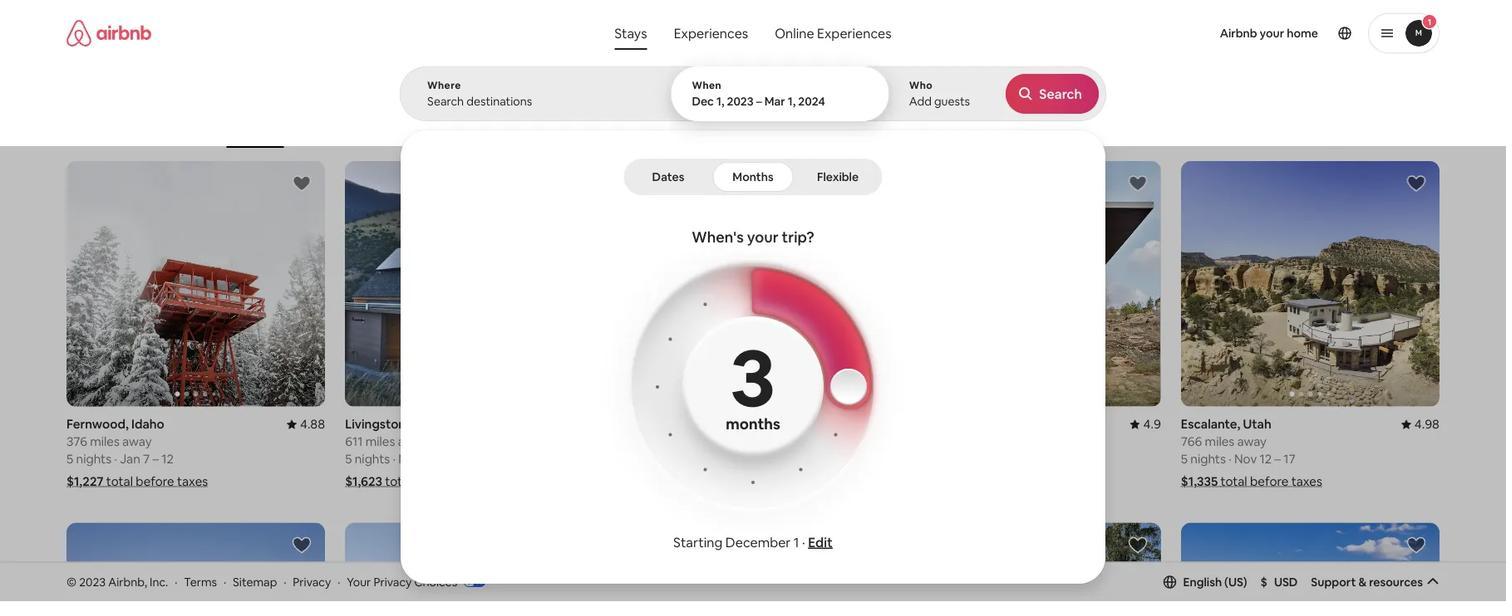 Task type: locate. For each thing, give the bounding box(es) containing it.
privacy
[[293, 575, 331, 590], [374, 575, 412, 590]]

nov down 'city,'
[[677, 452, 700, 468]]

2023 right ©
[[79, 575, 106, 590]]

4.9 out of 5 average rating image
[[1131, 417, 1162, 433]]

privacy inside "link"
[[374, 575, 412, 590]]

before down the 8
[[683, 474, 722, 490]]

nov
[[677, 452, 700, 468], [399, 452, 421, 468], [1235, 452, 1258, 468]]

what can we help you find? tab list
[[602, 17, 762, 50]]

4 before from the left
[[1251, 474, 1289, 490]]

nights inside fernwood, idaho 376 miles away 5 nights · jan 7 – 12 $1,227 total before taxes
[[76, 452, 112, 468]]

2 nights from the left
[[634, 452, 669, 468]]

3 miles from the left
[[366, 434, 395, 450]]

total right $912
[[654, 474, 681, 490]]

before inside the nevada city, california 381 miles away 5 nights · nov 3 – 8 $912 total before taxes
[[683, 474, 722, 490]]

1 vertical spatial 2023
[[79, 575, 106, 590]]

nov inside the nevada city, california 381 miles away 5 nights · nov 3 – 8 $912 total before taxes
[[677, 452, 700, 468]]

airbnb your home link
[[1211, 16, 1329, 51]]

1 vertical spatial 3
[[703, 452, 710, 468]]

online experiences link
[[762, 17, 905, 50]]

5 inside livingston, montana 611 miles away 5 nights · nov 26 – dec 1 $1,623 total before taxes
[[345, 452, 352, 468]]

your privacy choices
[[347, 575, 457, 590]]

1 vertical spatial your
[[747, 228, 779, 247]]

381
[[624, 434, 643, 450]]

dec inside livingston, montana 611 miles away 5 nights · nov 26 – dec 1 $1,623 total before taxes
[[450, 452, 473, 468]]

away inside 'escalante, utah 766 miles away 5 nights · nov 12 – 17 $1,335 total before taxes'
[[1238, 434, 1267, 450]]

homes right "historical"
[[973, 123, 1005, 136]]

3 before from the left
[[415, 474, 453, 490]]

0 vertical spatial 3
[[731, 326, 776, 430]]

dec right 26
[[450, 452, 473, 468]]

privacy right your
[[374, 575, 412, 590]]

resources
[[1370, 575, 1424, 590]]

3 nights from the left
[[355, 452, 390, 468]]

miles inside fernwood, idaho 376 miles away 5 nights · jan 7 – 12 $1,227 total before taxes
[[90, 434, 120, 450]]

nights inside livingston, montana 611 miles away 5 nights · nov 26 – dec 1 $1,623 total before taxes
[[355, 452, 390, 468]]

0 horizontal spatial privacy
[[293, 575, 331, 590]]

jan
[[120, 452, 140, 468]]

before down 26
[[415, 474, 453, 490]]

2024
[[799, 94, 826, 109]]

airbnb
[[1221, 26, 1258, 41]]

1 total from the left
[[106, 474, 133, 490]]

fernwood,
[[67, 417, 129, 433]]

1 privacy from the left
[[293, 575, 331, 590]]

nov left 26
[[399, 452, 421, 468]]

2 before from the left
[[683, 474, 722, 490]]

$1,623
[[345, 474, 383, 490]]

1 horizontal spatial 1
[[794, 534, 800, 551]]

0 vertical spatial your
[[1260, 26, 1285, 41]]

away for $1,335
[[1238, 434, 1267, 450]]

1 horizontal spatial experiences
[[818, 25, 892, 42]]

5 down 376
[[67, 452, 73, 468]]

3 nov from the left
[[1235, 452, 1258, 468]]

0 horizontal spatial 12
[[162, 452, 174, 468]]

1 horizontal spatial 1,
[[788, 94, 796, 109]]

1 nights from the left
[[76, 452, 112, 468]]

guests
[[935, 94, 971, 109]]

1 horizontal spatial your
[[1260, 26, 1285, 41]]

2 5 from the left
[[624, 452, 631, 468]]

5
[[67, 452, 73, 468], [624, 452, 631, 468], [345, 452, 352, 468], [1182, 452, 1188, 468]]

amazing views
[[676, 123, 747, 136]]

1 before from the left
[[136, 474, 174, 490]]

– right 7
[[153, 452, 159, 468]]

omg!
[[613, 123, 640, 136]]

– left the 8
[[713, 452, 719, 468]]

0 horizontal spatial 3
[[703, 452, 710, 468]]

3 taxes from the left
[[456, 474, 487, 490]]

historical homes
[[927, 123, 1005, 136]]

2 away from the left
[[679, 434, 708, 450]]

miles down escalante, at the bottom of the page
[[1206, 434, 1235, 450]]

0 horizontal spatial 1
[[476, 452, 481, 468]]

– inside when dec 1, 2023 – mar 1, 2024
[[757, 94, 762, 109]]

privacy down add to wishlist: santa rosa, california icon
[[293, 575, 331, 590]]

1 taxes from the left
[[177, 474, 208, 490]]

nights up $1,335
[[1191, 452, 1227, 468]]

2 nov from the left
[[399, 452, 421, 468]]

1 away from the left
[[122, 434, 152, 450]]

add to wishlist: fernwood, idaho image
[[292, 174, 312, 194]]

– left the mar
[[757, 94, 762, 109]]

1, down when
[[717, 94, 725, 109]]

stays
[[615, 25, 648, 42]]

2 miles from the left
[[646, 434, 676, 450]]

inc.
[[150, 575, 168, 590]]

5 inside 'escalante, utah 766 miles away 5 nights · nov 12 – 17 $1,335 total before taxes'
[[1182, 452, 1188, 468]]

1 5 from the left
[[67, 452, 73, 468]]

· left edit
[[803, 534, 806, 551]]

1 horizontal spatial homes
[[973, 123, 1005, 136]]

total right $1,623
[[385, 474, 412, 490]]

support
[[1312, 575, 1357, 590]]

away inside livingston, montana 611 miles away 5 nights · nov 26 – dec 1 $1,623 total before taxes
[[398, 434, 427, 450]]

1 nov from the left
[[677, 452, 700, 468]]

1 button
[[1369, 13, 1440, 53]]

miles down fernwood,
[[90, 434, 120, 450]]

homes for tiny homes
[[795, 123, 827, 136]]

· left the jan
[[114, 452, 117, 468]]

· down escalante, at the bottom of the page
[[1229, 452, 1232, 468]]

before
[[136, 474, 174, 490], [683, 474, 722, 490], [415, 474, 453, 490], [1251, 474, 1289, 490]]

months
[[733, 170, 774, 185]]

1,
[[717, 94, 725, 109], [788, 94, 796, 109]]

2 horizontal spatial nov
[[1235, 452, 1258, 468]]

miles inside 'escalante, utah 766 miles away 5 nights · nov 12 – 17 $1,335 total before taxes'
[[1206, 434, 1235, 450]]

before down 7
[[136, 474, 174, 490]]

12 inside fernwood, idaho 376 miles away 5 nights · jan 7 – 12 $1,227 total before taxes
[[162, 452, 174, 468]]

california
[[700, 417, 757, 433]]

your left home
[[1260, 26, 1285, 41]]

· left 26
[[393, 452, 396, 468]]

away up 26
[[398, 434, 427, 450]]

profile element
[[920, 0, 1440, 67]]

nov inside livingston, montana 611 miles away 5 nights · nov 26 – dec 1 $1,623 total before taxes
[[399, 452, 421, 468]]

0 horizontal spatial dec
[[450, 452, 473, 468]]

nevada
[[624, 417, 668, 433]]

your inside 'link'
[[1260, 26, 1285, 41]]

experiences button
[[661, 17, 762, 50]]

nights inside 'escalante, utah 766 miles away 5 nights · nov 12 – 17 $1,335 total before taxes'
[[1191, 452, 1227, 468]]

online
[[775, 25, 815, 42]]

group
[[67, 83, 1161, 148], [67, 161, 325, 407], [345, 161, 604, 407], [624, 161, 883, 407], [903, 161, 1162, 407], [1182, 161, 1440, 407], [67, 524, 325, 603], [345, 524, 604, 603], [624, 524, 883, 603], [903, 524, 1162, 603], [1182, 524, 1440, 603]]

homes right tiny
[[795, 123, 827, 136]]

total inside 'escalante, utah 766 miles away 5 nights · nov 12 – 17 $1,335 total before taxes'
[[1221, 474, 1248, 490]]

away inside fernwood, idaho 376 miles away 5 nights · jan 7 – 12 $1,227 total before taxes
[[122, 434, 152, 450]]

12 left "17"
[[1260, 452, 1273, 468]]

5 down 381
[[624, 452, 631, 468]]

4 taxes from the left
[[1292, 474, 1323, 490]]

· inside stays tab panel
[[803, 534, 806, 551]]

4 miles from the left
[[1206, 434, 1235, 450]]

away up the jan
[[122, 434, 152, 450]]

usd
[[1275, 575, 1298, 590]]

2 privacy from the left
[[374, 575, 412, 590]]

3 inside the nevada city, california 381 miles away 5 nights · nov 3 – 8 $912 total before taxes
[[703, 452, 710, 468]]

12 right 7
[[162, 452, 174, 468]]

0 vertical spatial 2023
[[727, 94, 754, 109]]

– inside the nevada city, california 381 miles away 5 nights · nov 3 – 8 $912 total before taxes
[[713, 452, 719, 468]]

montana
[[412, 417, 463, 433]]

©
[[67, 575, 77, 590]]

1 horizontal spatial nov
[[677, 452, 700, 468]]

nov inside 'escalante, utah 766 miles away 5 nights · nov 12 – 17 $1,335 total before taxes'
[[1235, 452, 1258, 468]]

your inside stays tab panel
[[747, 228, 779, 247]]

– inside fernwood, idaho 376 miles away 5 nights · jan 7 – 12 $1,227 total before taxes
[[153, 452, 159, 468]]

2 taxes from the left
[[725, 474, 756, 490]]

2023
[[727, 94, 754, 109], [79, 575, 106, 590]]

5 for $1,335
[[1182, 452, 1188, 468]]

tab list
[[627, 159, 879, 195]]

0 vertical spatial dec
[[692, 94, 714, 109]]

2023 inside when dec 1, 2023 – mar 1, 2024
[[727, 94, 754, 109]]

months
[[726, 415, 781, 434]]

total right $1,335
[[1221, 474, 1248, 490]]

1 horizontal spatial 12
[[1260, 452, 1273, 468]]

when's your trip?
[[692, 228, 815, 247]]

– inside 'escalante, utah 766 miles away 5 nights · nov 12 – 17 $1,335 total before taxes'
[[1275, 452, 1282, 468]]

total inside the nevada city, california 381 miles away 5 nights · nov 3 – 8 $912 total before taxes
[[654, 474, 681, 490]]

– left "17"
[[1275, 452, 1282, 468]]

4 5 from the left
[[1182, 452, 1188, 468]]

taxes inside fernwood, idaho 376 miles away 5 nights · jan 7 – 12 $1,227 total before taxes
[[177, 474, 208, 490]]

nights
[[76, 452, 112, 468], [634, 452, 669, 468], [355, 452, 390, 468], [1191, 452, 1227, 468]]

airbnb,
[[108, 575, 147, 590]]

experiences right online
[[818, 25, 892, 42]]

None search field
[[400, 0, 1107, 585]]

nights down 381
[[634, 452, 669, 468]]

1 vertical spatial dec
[[450, 452, 473, 468]]

taxes inside the nevada city, california 381 miles away 5 nights · nov 3 – 8 $912 total before taxes
[[725, 474, 756, 490]]

· right the inc.
[[175, 575, 178, 590]]

nov down the utah
[[1235, 452, 1258, 468]]

3 5 from the left
[[345, 452, 352, 468]]

miles for escalante, utah 766 miles away 5 nights · nov 12 – 17 $1,335 total before taxes
[[1206, 434, 1235, 450]]

4 total from the left
[[1221, 474, 1248, 490]]

terms
[[184, 575, 217, 590]]

tab list containing dates
[[627, 159, 879, 195]]

1 horizontal spatial 2023
[[727, 94, 754, 109]]

1, right the mar
[[788, 94, 796, 109]]

dec
[[692, 94, 714, 109], [450, 452, 473, 468]]

2 experiences from the left
[[818, 25, 892, 42]]

&
[[1359, 575, 1367, 590]]

1 experiences from the left
[[674, 25, 749, 42]]

who
[[910, 79, 933, 92]]

your left 'trip?'
[[747, 228, 779, 247]]

2 12 from the left
[[1260, 452, 1273, 468]]

– inside livingston, montana 611 miles away 5 nights · nov 26 – dec 1 $1,623 total before taxes
[[441, 452, 447, 468]]

5 down 611
[[345, 452, 352, 468]]

– right 26
[[441, 452, 447, 468]]

homes
[[973, 123, 1005, 136], [795, 123, 827, 136]]

4.98
[[1415, 417, 1440, 433]]

taxes
[[177, 474, 208, 490], [725, 474, 756, 490], [456, 474, 487, 490], [1292, 474, 1323, 490]]

· down 'city,'
[[672, 452, 675, 468]]

miles for livingston, montana 611 miles away 5 nights · nov 26 – dec 1 $1,623 total before taxes
[[366, 434, 395, 450]]

1 miles from the left
[[90, 434, 120, 450]]

4 nights from the left
[[1191, 452, 1227, 468]]

your
[[1260, 26, 1285, 41], [747, 228, 779, 247]]

1 horizontal spatial dec
[[692, 94, 714, 109]]

1 horizontal spatial privacy
[[374, 575, 412, 590]]

0 horizontal spatial nov
[[399, 452, 421, 468]]

before down "17"
[[1251, 474, 1289, 490]]

· left your
[[338, 575, 340, 590]]

when's
[[692, 228, 744, 247]]

3 total from the left
[[385, 474, 412, 490]]

nights up $1,227
[[76, 452, 112, 468]]

miles down livingston,
[[366, 434, 395, 450]]

0 horizontal spatial experiences
[[674, 25, 749, 42]]

– for escalante, utah 766 miles away 5 nights · nov 12 – 17 $1,335 total before taxes
[[1275, 452, 1282, 468]]

2023 up views
[[727, 94, 754, 109]]

· left "privacy" link
[[284, 575, 286, 590]]

5 inside fernwood, idaho 376 miles away 5 nights · jan 7 – 12 $1,227 total before taxes
[[67, 452, 73, 468]]

4 away from the left
[[1238, 434, 1267, 450]]

4.9
[[1144, 417, 1162, 433]]

3 away from the left
[[398, 434, 427, 450]]

fernwood, idaho 376 miles away 5 nights · jan 7 – 12 $1,227 total before taxes
[[67, 417, 208, 490]]

0 vertical spatial 1
[[1429, 16, 1432, 27]]

away
[[122, 434, 152, 450], [679, 434, 708, 450], [398, 434, 427, 450], [1238, 434, 1267, 450]]

1 inside "dropdown button"
[[1429, 16, 1432, 27]]

cabins
[[464, 123, 496, 136]]

1 horizontal spatial 3
[[731, 326, 776, 430]]

experiences up when
[[674, 25, 749, 42]]

0 horizontal spatial your
[[747, 228, 779, 247]]

when
[[692, 79, 722, 92]]

1 vertical spatial 1
[[476, 452, 481, 468]]

add to wishlist: santa rosa, california image
[[292, 536, 312, 556]]

miles
[[90, 434, 120, 450], [646, 434, 676, 450], [366, 434, 395, 450], [1206, 434, 1235, 450]]

rooms
[[391, 123, 423, 136]]

1 12 from the left
[[162, 452, 174, 468]]

english (us) button
[[1164, 575, 1248, 590]]

terms link
[[184, 575, 217, 590]]

away down 'city,'
[[679, 434, 708, 450]]

add to wishlist: escalante, utah image
[[1407, 174, 1427, 194]]

$
[[1261, 575, 1268, 590]]

miles down nevada at the bottom left
[[646, 434, 676, 450]]

0 horizontal spatial 1,
[[717, 94, 725, 109]]

miles inside livingston, montana 611 miles away 5 nights · nov 26 – dec 1 $1,623 total before taxes
[[366, 434, 395, 450]]

2 total from the left
[[654, 474, 681, 490]]

privacy link
[[293, 575, 331, 590]]

2 vertical spatial 1
[[794, 534, 800, 551]]

total down the jan
[[106, 474, 133, 490]]

5 down 766 on the bottom of the page
[[1182, 452, 1188, 468]]

3
[[731, 326, 776, 430], [703, 452, 710, 468]]

livingston, montana 611 miles away 5 nights · nov 26 – dec 1 $1,623 total before taxes
[[345, 417, 487, 490]]

miles inside the nevada city, california 381 miles away 5 nights · nov 3 – 8 $912 total before taxes
[[646, 434, 676, 450]]

away down the utah
[[1238, 434, 1267, 450]]

nights up $1,623
[[355, 452, 390, 468]]

0 horizontal spatial homes
[[795, 123, 827, 136]]

away for $1,227
[[122, 434, 152, 450]]

0 horizontal spatial 2023
[[79, 575, 106, 590]]

english (us)
[[1184, 575, 1248, 590]]

dec down when
[[692, 94, 714, 109]]

homes for historical homes
[[973, 123, 1005, 136]]

2 horizontal spatial 1
[[1429, 16, 1432, 27]]

Where field
[[427, 94, 645, 109]]



Task type: vqa. For each thing, say whether or not it's contained in the screenshot.
California at the bottom of the page
yes



Task type: describe. For each thing, give the bounding box(es) containing it.
add to wishlist: nevada city, california image
[[850, 174, 870, 194]]

who add guests
[[910, 79, 971, 109]]

map
[[747, 502, 772, 517]]

nov for livingston, montana 611 miles away 5 nights · nov 26 – dec 1 $1,623 total before taxes
[[399, 452, 421, 468]]

$1,227
[[67, 474, 104, 490]]

where
[[427, 79, 461, 92]]

show map
[[715, 502, 772, 517]]

$ usd
[[1261, 575, 1298, 590]]

escalante, utah 766 miles away 5 nights · nov 12 – 17 $1,335 total before taxes
[[1182, 417, 1323, 490]]

your for home
[[1260, 26, 1285, 41]]

december
[[726, 534, 791, 551]]

nights for 1
[[355, 452, 390, 468]]

add to wishlist: whitefish, montana image
[[1128, 536, 1148, 556]]

· inside fernwood, idaho 376 miles away 5 nights · jan 7 – 12 $1,227 total before taxes
[[114, 452, 117, 468]]

· inside livingston, montana 611 miles away 5 nights · nov 26 – dec 1 $1,623 total before taxes
[[393, 452, 396, 468]]

english
[[1184, 575, 1223, 590]]

total inside fernwood, idaho 376 miles away 5 nights · jan 7 – 12 $1,227 total before taxes
[[106, 474, 133, 490]]

sitemap link
[[233, 575, 277, 590]]

4.98 out of 5 average rating image
[[1402, 417, 1440, 433]]

nevada city, california 381 miles away 5 nights · nov 3 – 8 $912 total before taxes
[[624, 417, 757, 490]]

© 2023 airbnb, inc. ·
[[67, 575, 178, 590]]

amazing
[[676, 123, 718, 136]]

when dec 1, 2023 – mar 1, 2024
[[692, 79, 826, 109]]

5 for 1
[[345, 452, 352, 468]]

sitemap
[[233, 575, 277, 590]]

7
[[143, 452, 150, 468]]

show map button
[[698, 490, 809, 529]]

add
[[910, 94, 932, 109]]

taxes inside 'escalante, utah 766 miles away 5 nights · nov 12 – 17 $1,335 total before taxes'
[[1292, 474, 1323, 490]]

5 inside the nevada city, california 381 miles away 5 nights · nov 3 – 8 $912 total before taxes
[[624, 452, 631, 468]]

8
[[722, 452, 729, 468]]

5 for $1,227
[[67, 452, 73, 468]]

dates
[[653, 170, 685, 185]]

mar
[[765, 94, 786, 109]]

(us)
[[1225, 575, 1248, 590]]

none search field containing 3
[[400, 0, 1107, 585]]

show
[[715, 502, 745, 517]]

add to wishlist: whitehall, montana image
[[1407, 536, 1427, 556]]

4.88
[[300, 417, 325, 433]]

away for 1
[[398, 434, 427, 450]]

edit button
[[809, 534, 833, 551]]

livingston,
[[345, 417, 409, 433]]

away inside the nevada city, california 381 miles away 5 nights · nov 3 – 8 $912 total before taxes
[[679, 434, 708, 450]]

1 inside livingston, montana 611 miles away 5 nights · nov 26 – dec 1 $1,623 total before taxes
[[476, 452, 481, 468]]

historical
[[927, 123, 971, 136]]

houseboats
[[1105, 123, 1161, 136]]

total inside livingston, montana 611 miles away 5 nights · nov 26 – dec 1 $1,623 total before taxes
[[385, 474, 412, 490]]

12 inside 'escalante, utah 766 miles away 5 nights · nov 12 – 17 $1,335 total before taxes'
[[1260, 452, 1273, 468]]

dates button
[[627, 162, 710, 192]]

idaho
[[131, 417, 164, 433]]

– for fernwood, idaho 376 miles away 5 nights · jan 7 – 12 $1,227 total before taxes
[[153, 452, 159, 468]]

flexible
[[817, 170, 859, 185]]

escalante,
[[1182, 417, 1241, 433]]

– for livingston, montana 611 miles away 5 nights · nov 26 – dec 1 $1,623 total before taxes
[[441, 452, 447, 468]]

tiny
[[773, 123, 793, 136]]

flexible button
[[797, 162, 879, 192]]

17
[[1284, 452, 1296, 468]]

mansions
[[531, 123, 575, 136]]

4.88 out of 5 average rating image
[[287, 417, 325, 433]]

group containing amazing views
[[67, 83, 1161, 148]]

months button
[[713, 162, 794, 192]]

views
[[720, 123, 747, 136]]

1 1, from the left
[[717, 94, 725, 109]]

support & resources button
[[1312, 575, 1440, 590]]

· inside the nevada city, california 381 miles away 5 nights · nov 3 – 8 $912 total before taxes
[[672, 452, 675, 468]]

display total before taxes switch
[[1396, 106, 1426, 126]]

experiences inside button
[[674, 25, 749, 42]]

trip?
[[782, 228, 815, 247]]

add to wishlist: penticton, canada image
[[1128, 174, 1148, 194]]

3 inside stays tab panel
[[731, 326, 776, 430]]

26
[[424, 452, 438, 468]]

before inside fernwood, idaho 376 miles away 5 nights · jan 7 – 12 $1,227 total before taxes
[[136, 474, 174, 490]]

starting
[[674, 534, 723, 551]]

4.91
[[858, 417, 883, 433]]

skiing
[[1041, 123, 1069, 136]]

2 1, from the left
[[788, 94, 796, 109]]

376
[[67, 434, 87, 450]]

your privacy choices link
[[347, 575, 486, 591]]

stays button
[[602, 17, 661, 50]]

miles for fernwood, idaho 376 miles away 5 nights · jan 7 – 12 $1,227 total before taxes
[[90, 434, 120, 450]]

your
[[347, 575, 371, 590]]

city,
[[671, 417, 698, 433]]

stays tab panel
[[400, 67, 1107, 585]]

tab list inside stays tab panel
[[627, 159, 879, 195]]

611
[[345, 434, 363, 450]]

tiny homes
[[773, 123, 827, 136]]

nights inside the nevada city, california 381 miles away 5 nights · nov 3 – 8 $912 total before taxes
[[634, 452, 669, 468]]

support & resources
[[1312, 575, 1424, 590]]

choices
[[414, 575, 457, 590]]

taxes inside livingston, montana 611 miles away 5 nights · nov 26 – dec 1 $1,623 total before taxes
[[456, 474, 487, 490]]

before inside livingston, montana 611 miles away 5 nights · nov 26 – dec 1 $1,623 total before taxes
[[415, 474, 453, 490]]

home
[[1288, 26, 1319, 41]]

dec inside when dec 1, 2023 – mar 1, 2024
[[692, 94, 714, 109]]

nights for $1,227
[[76, 452, 112, 468]]

airbnb your home
[[1221, 26, 1319, 41]]

your for trip?
[[747, 228, 779, 247]]

terms · sitemap · privacy ·
[[184, 575, 340, 590]]

before inside 'escalante, utah 766 miles away 5 nights · nov 12 – 17 $1,335 total before taxes'
[[1251, 474, 1289, 490]]

starting december 1 · edit
[[674, 534, 833, 551]]

· right terms
[[224, 575, 226, 590]]

trending
[[856, 123, 898, 136]]

nov for escalante, utah 766 miles away 5 nights · nov 12 – 17 $1,335 total before taxes
[[1235, 452, 1258, 468]]

1 inside stays tab panel
[[794, 534, 800, 551]]

4.91 out of 5 average rating image
[[844, 417, 883, 433]]

· inside 'escalante, utah 766 miles away 5 nights · nov 12 – 17 $1,335 total before taxes'
[[1229, 452, 1232, 468]]

nights for $1,335
[[1191, 452, 1227, 468]]

$912
[[624, 474, 651, 490]]



